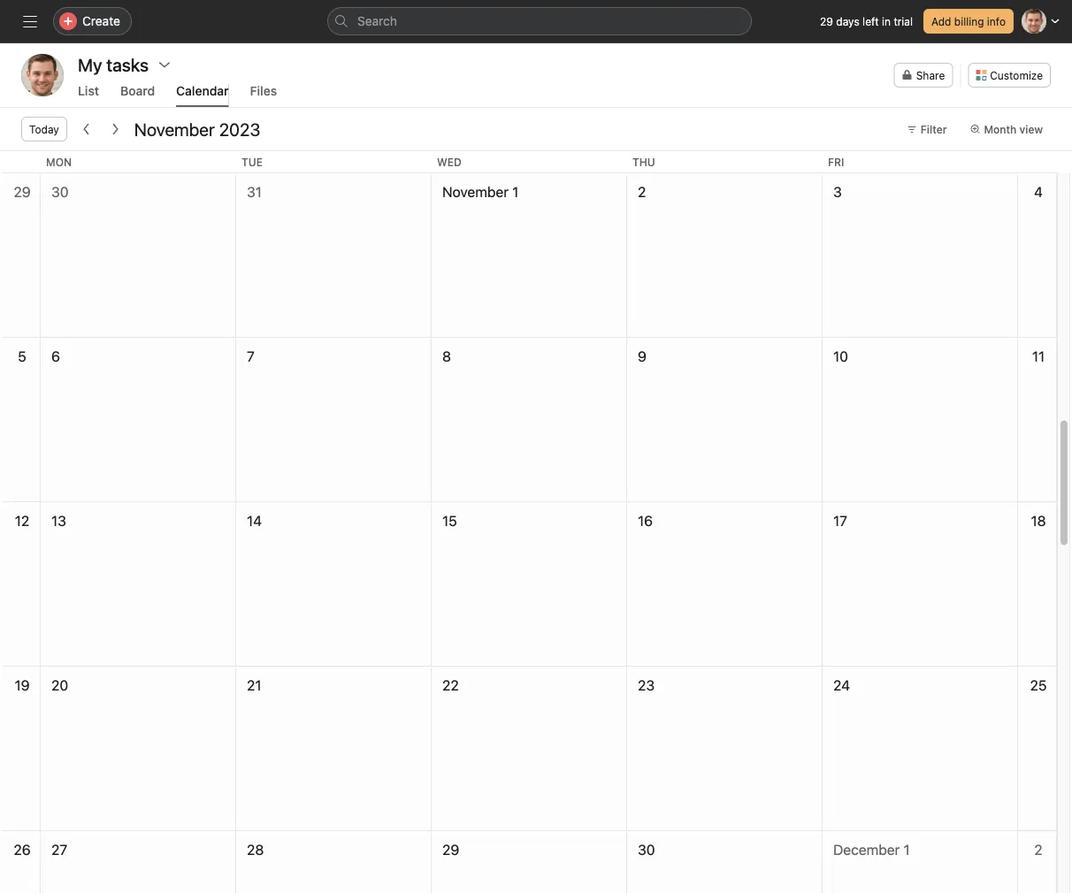 Task type: vqa. For each thing, say whether or not it's contained in the screenshot.
the rightmost 2
yes



Task type: describe. For each thing, give the bounding box(es) containing it.
month view
[[984, 123, 1043, 135]]

7
[[247, 348, 255, 365]]

1 for november 1
[[512, 184, 519, 200]]

info
[[987, 15, 1006, 27]]

november for november 2023
[[134, 119, 215, 139]]

28
[[247, 842, 264, 859]]

31
[[247, 184, 262, 200]]

november 1
[[442, 184, 519, 200]]

search list box
[[327, 7, 752, 35]]

24
[[833, 677, 850, 694]]

0 vertical spatial 2
[[638, 184, 646, 200]]

0 vertical spatial 29
[[820, 15, 833, 27]]

december 1
[[833, 842, 910, 859]]

billing
[[954, 15, 984, 27]]

19
[[15, 677, 30, 694]]

29 days left in trial
[[820, 15, 913, 27]]

16
[[638, 513, 653, 529]]

tt button
[[21, 54, 64, 96]]

customize
[[990, 69, 1043, 81]]

1 horizontal spatial 29
[[442, 842, 459, 859]]

14
[[247, 513, 262, 529]]

fri
[[828, 156, 844, 168]]

thu
[[633, 156, 655, 168]]

december
[[833, 842, 900, 859]]

12
[[15, 513, 29, 529]]

mon
[[46, 156, 72, 168]]

calendar
[[176, 84, 229, 98]]

list link
[[78, 84, 99, 107]]

3
[[833, 184, 842, 200]]

13
[[51, 513, 66, 529]]

share
[[916, 69, 945, 81]]

days
[[836, 15, 860, 27]]

today
[[29, 123, 59, 135]]

today button
[[21, 117, 67, 142]]

5
[[18, 348, 26, 365]]

15
[[442, 513, 457, 529]]

calendar link
[[176, 84, 229, 107]]

create
[[82, 14, 120, 28]]

1 vertical spatial 2
[[1034, 842, 1043, 859]]

add billing info
[[932, 15, 1006, 27]]

share button
[[894, 63, 953, 88]]

files
[[250, 84, 277, 98]]

next month image
[[108, 122, 122, 136]]



Task type: locate. For each thing, give the bounding box(es) containing it.
8
[[442, 348, 451, 365]]

show options image
[[158, 58, 172, 72]]

1 horizontal spatial 30
[[638, 842, 655, 859]]

november 2023
[[134, 119, 260, 139]]

tt
[[34, 67, 51, 84]]

0 horizontal spatial 29
[[14, 184, 31, 200]]

2023
[[219, 119, 260, 139]]

11
[[1032, 348, 1045, 365]]

view
[[1020, 123, 1043, 135]]

1 vertical spatial 1
[[904, 842, 910, 859]]

23
[[638, 677, 655, 694]]

4
[[1034, 184, 1043, 200]]

november
[[134, 119, 215, 139], [442, 184, 509, 200]]

board link
[[120, 84, 155, 107]]

21
[[247, 677, 261, 694]]

0 vertical spatial november
[[134, 119, 215, 139]]

1 for december 1
[[904, 842, 910, 859]]

list
[[78, 84, 99, 98]]

add billing info button
[[924, 9, 1014, 34]]

wed
[[437, 156, 462, 168]]

0 horizontal spatial november
[[134, 119, 215, 139]]

0 vertical spatial 1
[[512, 184, 519, 200]]

0 horizontal spatial 1
[[512, 184, 519, 200]]

november down calendar "link"
[[134, 119, 215, 139]]

29
[[820, 15, 833, 27], [14, 184, 31, 200], [442, 842, 459, 859]]

1 vertical spatial november
[[442, 184, 509, 200]]

search button
[[327, 7, 752, 35]]

expand sidebar image
[[23, 14, 37, 28]]

2 vertical spatial 29
[[442, 842, 459, 859]]

6
[[51, 348, 60, 365]]

26
[[14, 842, 31, 859]]

1 horizontal spatial 2
[[1034, 842, 1043, 859]]

filter button
[[899, 117, 955, 142]]

board
[[120, 84, 155, 98]]

1
[[512, 184, 519, 200], [904, 842, 910, 859]]

1 horizontal spatial 1
[[904, 842, 910, 859]]

in
[[882, 15, 891, 27]]

files link
[[250, 84, 277, 107]]

month
[[984, 123, 1017, 135]]

10
[[833, 348, 848, 365]]

previous month image
[[79, 122, 94, 136]]

create button
[[53, 7, 132, 35]]

17
[[833, 513, 847, 529]]

2 horizontal spatial 29
[[820, 15, 833, 27]]

18
[[1031, 513, 1046, 529]]

november down the wed
[[442, 184, 509, 200]]

trial
[[894, 15, 913, 27]]

left
[[863, 15, 879, 27]]

november for november 1
[[442, 184, 509, 200]]

filter
[[921, 123, 947, 135]]

25
[[1030, 677, 1047, 694]]

1 vertical spatial 30
[[638, 842, 655, 859]]

0 horizontal spatial 2
[[638, 184, 646, 200]]

add
[[932, 15, 951, 27]]

2
[[638, 184, 646, 200], [1034, 842, 1043, 859]]

9
[[638, 348, 647, 365]]

1 vertical spatial 29
[[14, 184, 31, 200]]

search
[[357, 14, 397, 28]]

my tasks
[[78, 54, 149, 75]]

27
[[51, 842, 67, 859]]

customize button
[[968, 63, 1051, 88]]

20
[[51, 677, 68, 694]]

tue
[[242, 156, 263, 168]]

0 vertical spatial 30
[[51, 184, 69, 200]]

month view button
[[962, 117, 1051, 142]]

30
[[51, 184, 69, 200], [638, 842, 655, 859]]

1 horizontal spatial november
[[442, 184, 509, 200]]

0 horizontal spatial 30
[[51, 184, 69, 200]]

22
[[442, 677, 459, 694]]



